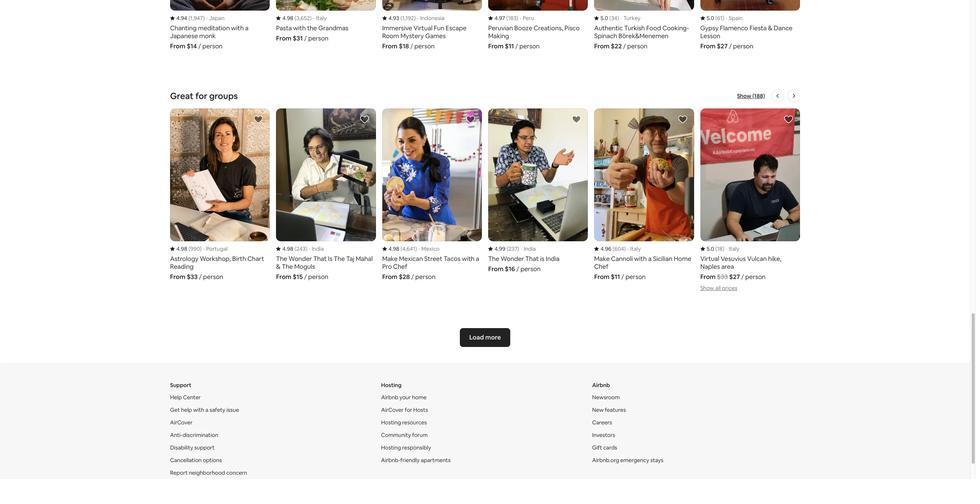 Task type: describe. For each thing, give the bounding box(es) containing it.
from for 4.98 ( 990 )
[[170, 273, 185, 282]]

options
[[203, 458, 222, 465]]

· for 4.93 ( 1,192 )
[[417, 15, 419, 22]]

rating 4.98 out of 5; 990 reviews image
[[170, 246, 202, 253]]

newsroom
[[592, 395, 620, 402]]

new features
[[592, 407, 626, 414]]

portugal
[[206, 246, 228, 253]]

hosting for hosting
[[381, 382, 402, 389]]

community forum link
[[381, 432, 428, 439]]

) for 4.98 ( 4,641 )
[[415, 246, 417, 253]]

hosting for hosting resources
[[381, 420, 401, 427]]

) for 5.0 ( 61 )
[[723, 15, 724, 22]]

hosts
[[413, 407, 428, 414]]

apartments
[[421, 458, 451, 465]]

from $27 / person
[[700, 42, 753, 51]]

airbnb for airbnb
[[592, 382, 610, 389]]

airbnb-friendly apartments
[[381, 458, 451, 465]]

save this experience image for from $11 / person
[[678, 115, 687, 125]]

4.94
[[176, 15, 187, 22]]

$33 for $27
[[717, 273, 728, 282]]

) for 5.0 ( 18 )
[[723, 246, 724, 253]]

$27 inside gypsy flamenco fiesta & dance lesson group
[[717, 42, 728, 51]]

rating 4.98 out of 5; 3,652 reviews image
[[276, 15, 312, 22]]

astrology workshop, birth chart reading group
[[170, 109, 270, 282]]

· for 4.96 ( 604 )
[[627, 246, 629, 253]]

$11 for 183
[[505, 42, 514, 51]]

4.98 ( 243 )
[[282, 246, 307, 253]]

from $11 / person for 183
[[488, 42, 540, 51]]

great
[[170, 91, 194, 102]]

airbnb for airbnb your home
[[381, 395, 398, 402]]

· italy inside 'virtual vesuvius vulcan hike, naples area' group
[[726, 246, 739, 253]]

emergency
[[620, 458, 649, 465]]

get help with a safety issue
[[170, 407, 239, 414]]

4.99 ( 237 )
[[495, 246, 519, 253]]

4.97
[[495, 15, 505, 22]]

rating 4.93 out of 5; 1,192 reviews image
[[382, 15, 416, 22]]

person for 4.97 ( 183 )
[[519, 42, 540, 51]]

investors
[[592, 432, 615, 439]]

/ for 243
[[304, 273, 307, 282]]

/ for 61
[[729, 42, 732, 51]]

3,652
[[296, 15, 310, 22]]

from $33 / person
[[170, 273, 223, 282]]

from $33 $27 / person show all prices
[[700, 273, 766, 292]]

from for 5.0 ( 34 )
[[594, 42, 610, 51]]

4.93 ( 1,192 )
[[388, 15, 416, 22]]

0 vertical spatial show
[[737, 93, 751, 100]]

airbnb your home link
[[381, 395, 427, 402]]

rating 4.98 out of 5; 4,641 reviews image
[[382, 246, 417, 253]]

(188)
[[752, 93, 765, 100]]

/ for 604
[[621, 273, 624, 282]]

5.0 for $27
[[707, 15, 714, 22]]

$31
[[293, 34, 303, 43]]

chanting meditation with a japanese monk group
[[170, 0, 270, 51]]

immersive virtual fun escape room mystery games group
[[382, 0, 482, 51]]

/ for 183
[[515, 42, 518, 51]]

disability
[[170, 445, 193, 452]]

italy inside 'virtual vesuvius vulcan hike, naples area' group
[[729, 246, 739, 253]]

4.98 ( 3,652 )
[[282, 15, 312, 22]]

from for 4.94 ( 1,947 )
[[170, 42, 185, 51]]

your
[[400, 395, 411, 402]]

make mexican street tacos with a pro chef group
[[382, 109, 482, 282]]

$28
[[399, 273, 410, 282]]

from for 4.99 ( 237 )
[[488, 265, 504, 274]]

5.0 ( 18 )
[[707, 246, 724, 253]]

virtual vesuvius vulcan hike, naples area group
[[700, 109, 800, 293]]

italy for from $31 / person
[[316, 15, 327, 22]]

airbnb-
[[381, 458, 400, 465]]

italy for from $11 / person
[[630, 246, 641, 253]]

from $18 / person
[[382, 42, 435, 51]]

load
[[469, 334, 484, 342]]

help center link
[[170, 395, 201, 402]]

from $15 / person
[[276, 273, 328, 282]]

community forum
[[381, 432, 428, 439]]

show inside from $33 $27 / person show all prices
[[700, 285, 714, 292]]

· for 4.98 ( 243 )
[[309, 246, 310, 253]]

· india for from $15 / person
[[309, 246, 324, 253]]

4.98 ( 4,641 )
[[388, 246, 417, 253]]

from $14 / person
[[170, 42, 223, 51]]

the wonder that is india group
[[488, 109, 588, 274]]

get
[[170, 407, 180, 414]]

4.94 ( 1,947 )
[[176, 15, 205, 22]]

airbnb.org emergency stays link
[[592, 458, 663, 465]]

183
[[508, 15, 517, 22]]

) for 4.94 ( 1,947 )
[[203, 15, 205, 22]]

save this experience image for from $16 / person
[[572, 115, 581, 125]]

( for 1,947
[[188, 15, 190, 22]]

hosting responsibly
[[381, 445, 431, 452]]

/ for 3,652
[[304, 34, 307, 43]]

new features link
[[592, 407, 626, 414]]

· for 4.98 ( 3,652 )
[[313, 15, 315, 22]]

· for 4.94 ( 1,947 )
[[206, 15, 207, 22]]

604
[[614, 246, 624, 253]]

from for 4.98 ( 3,652 )
[[276, 34, 291, 43]]

34
[[611, 15, 617, 22]]

report neighborhood concern link
[[170, 470, 247, 477]]

· indonesia
[[417, 15, 444, 22]]

all
[[715, 285, 721, 292]]

more
[[485, 334, 501, 342]]

( for 34
[[609, 15, 611, 22]]

turkey
[[624, 15, 641, 22]]

new
[[592, 407, 604, 414]]

/ for 237
[[516, 265, 519, 274]]

great for groups
[[170, 91, 238, 102]]

· india for from $16 / person
[[521, 246, 536, 253]]

responsibly
[[402, 445, 431, 452]]

from for 4.97 ( 183 )
[[488, 42, 504, 51]]

hosting resources
[[381, 420, 427, 427]]

for for great
[[195, 91, 207, 102]]

/ for 4,641
[[411, 273, 414, 282]]

990
[[190, 246, 200, 253]]

· spain
[[726, 15, 743, 22]]

) for 4.93 ( 1,192 )
[[414, 15, 416, 22]]

resources
[[402, 420, 427, 427]]

airbnb-friendly apartments link
[[381, 458, 451, 465]]

authentic turkish food cooking-spinach börek&menemen group
[[594, 0, 694, 51]]

gypsy flamenco fiesta & dance lesson group
[[700, 0, 800, 51]]

( for 3,652
[[295, 15, 296, 22]]

rating 5.0 out of 5; 61 reviews image
[[700, 15, 724, 22]]

save this experience image for from $28 / person
[[466, 115, 475, 125]]

5.0 for $22
[[601, 15, 608, 22]]

/ for 1,192
[[410, 42, 413, 51]]

save this experience image for from $33 / person
[[254, 115, 263, 125]]

person for 4.96 ( 604 )
[[626, 273, 646, 282]]

· for 4.97 ( 183 )
[[520, 15, 521, 22]]

support
[[194, 445, 215, 452]]

rating 4.96 out of 5; 604 reviews image
[[594, 246, 626, 253]]

a
[[205, 407, 208, 414]]

cancellation options link
[[170, 458, 222, 465]]

show all prices button
[[700, 285, 737, 292]]

mexico
[[421, 246, 439, 253]]

newsroom link
[[592, 395, 620, 402]]

person for 4.98 ( 990 )
[[203, 273, 223, 282]]

aircover for hosts
[[381, 407, 428, 414]]

careers link
[[592, 420, 612, 427]]

airbnb.org emergency stays
[[592, 458, 663, 465]]

rating 5.0 out of 5; 34 reviews image
[[594, 15, 619, 22]]

5.0 inside 'virtual vesuvius vulcan hike, naples area' group
[[707, 246, 714, 253]]

/ for 990
[[199, 273, 202, 282]]

18
[[717, 246, 723, 253]]



Task type: vqa. For each thing, say whether or not it's contained in the screenshot.
"location"
no



Task type: locate. For each thing, give the bounding box(es) containing it.
$27 inside from $33 $27 / person show all prices
[[729, 273, 740, 282]]

aircover link
[[170, 420, 193, 427]]

from down rating 5.0 out of 5; 61 reviews image in the top right of the page
[[700, 42, 716, 51]]

$11 down 4.96 ( 604 ) on the bottom
[[611, 273, 620, 282]]

for left hosts at the left bottom of page
[[405, 407, 412, 414]]

( inside the authentic turkish food cooking-spinach börek&menemen group
[[609, 15, 611, 22]]

5.0 ( 34 )
[[601, 15, 619, 22]]

peru
[[523, 15, 534, 22]]

· inside peruvian booze creations, pisco making group
[[520, 15, 521, 22]]

· india right 237
[[521, 246, 536, 253]]

0 horizontal spatial for
[[195, 91, 207, 102]]

center
[[183, 395, 201, 402]]

) inside the wonder that is the taj mahal & the moguls "group"
[[306, 246, 307, 253]]

$33 inside from $33 $27 / person show all prices
[[717, 273, 728, 282]]

rating 5.0 out of 5; 18 reviews image
[[700, 246, 724, 253]]

save this experience image
[[254, 115, 263, 125], [360, 115, 369, 125], [466, 115, 475, 125], [572, 115, 581, 125], [678, 115, 687, 125]]

2 vertical spatial hosting
[[381, 445, 401, 452]]

· italy right 18
[[726, 246, 739, 253]]

1 horizontal spatial $33
[[717, 273, 728, 282]]

/ for 34
[[623, 42, 626, 51]]

4.98 inside astrology workshop, birth chart reading group
[[176, 246, 187, 253]]

$11 for 604
[[611, 273, 620, 282]]

from inside astrology workshop, birth chart reading group
[[170, 273, 185, 282]]

· india inside the wonder that is india group
[[521, 246, 536, 253]]

) inside gypsy flamenco fiesta & dance lesson group
[[723, 15, 724, 22]]

/ inside gypsy flamenco fiesta & dance lesson group
[[729, 42, 732, 51]]

· mexico
[[419, 246, 439, 253]]

· for 5.0 ( 34 )
[[621, 15, 622, 22]]

home
[[412, 395, 427, 402]]

1 save this experience image from the left
[[254, 115, 263, 125]]

2 · india from the left
[[521, 246, 536, 253]]

· inside the authentic turkish food cooking-spinach börek&menemen group
[[621, 15, 622, 22]]

( up the $15
[[295, 246, 296, 253]]

from inside the make mexican street tacos with a pro chef group
[[382, 273, 397, 282]]

airbnb up the newsroom link at the right of page
[[592, 382, 610, 389]]

1 vertical spatial for
[[405, 407, 412, 414]]

2 horizontal spatial · italy
[[726, 246, 739, 253]]

person for 4.98 ( 4,641 )
[[415, 273, 436, 282]]

4.98 inside pasta with the grandmas group
[[282, 15, 293, 22]]

japan
[[209, 15, 224, 22]]

( inside 'virtual vesuvius vulcan hike, naples area' group
[[715, 246, 717, 253]]

italy inside pasta with the grandmas group
[[316, 15, 327, 22]]

4.98 left 990
[[176, 246, 187, 253]]

) left · peru
[[517, 15, 518, 22]]

for right great
[[195, 91, 207, 102]]

italy inside make cannoli with a sicilian home chef 'group'
[[630, 246, 641, 253]]

person inside from $33 $27 / person show all prices
[[745, 273, 766, 282]]

( inside the wonder that is india group
[[507, 246, 508, 253]]

4.99
[[495, 246, 505, 253]]

· inside the wonder that is india group
[[521, 246, 522, 253]]

( for 1,192
[[400, 15, 402, 22]]

( for 4,641
[[401, 246, 402, 253]]

from inside gypsy flamenco fiesta & dance lesson group
[[700, 42, 716, 51]]

aircover for aircover for hosts
[[381, 407, 404, 414]]

italy
[[316, 15, 327, 22], [630, 246, 641, 253], [729, 246, 739, 253]]

2 india from the left
[[524, 246, 536, 253]]

prices
[[722, 285, 737, 292]]

anti-
[[170, 432, 183, 439]]

) left · turkey
[[617, 15, 619, 22]]

2 $33 from the left
[[717, 273, 728, 282]]

disability support
[[170, 445, 215, 452]]

airbnb.org
[[592, 458, 619, 465]]

1 horizontal spatial · italy
[[627, 246, 641, 253]]

/ inside chanting meditation with a japanese monk group
[[198, 42, 201, 51]]

5 save this experience image from the left
[[678, 115, 687, 125]]

/ inside the wonder that is india group
[[516, 265, 519, 274]]

/ inside make cannoli with a sicilian home chef 'group'
[[621, 273, 624, 282]]

person for 5.0 ( 61 )
[[733, 42, 753, 51]]

1 vertical spatial show
[[700, 285, 714, 292]]

5.0 left 61
[[707, 15, 714, 22]]

person for 5.0 ( 34 )
[[627, 42, 647, 51]]

· right 4,641
[[419, 246, 420, 253]]

) inside peruvian booze creations, pisco making group
[[517, 15, 518, 22]]

cancellation
[[170, 458, 202, 465]]

careers
[[592, 420, 612, 427]]

0 horizontal spatial italy
[[316, 15, 327, 22]]

· right 990
[[203, 246, 205, 253]]

0 horizontal spatial from $11 / person
[[488, 42, 540, 51]]

4.98 for $33
[[176, 246, 187, 253]]

2 hosting from the top
[[381, 420, 401, 427]]

1 vertical spatial airbnb
[[381, 395, 398, 402]]

aircover for hosts link
[[381, 407, 428, 414]]

from inside the wonder that is the taj mahal & the moguls "group"
[[276, 273, 291, 282]]

) left · indonesia at the left of the page
[[414, 15, 416, 22]]

gift cards
[[592, 445, 617, 452]]

· right the 604
[[627, 246, 629, 253]]

( inside make cannoli with a sicilian home chef 'group'
[[613, 246, 614, 253]]

0 horizontal spatial $33
[[187, 273, 198, 282]]

from down 4.96
[[594, 273, 610, 282]]

2 save this experience image from the left
[[360, 115, 369, 125]]

4.98 for $31
[[282, 15, 293, 22]]

( right 4.99
[[507, 246, 508, 253]]

0 vertical spatial hosting
[[381, 382, 402, 389]]

) inside make cannoli with a sicilian home chef 'group'
[[624, 246, 626, 253]]

61
[[717, 15, 723, 22]]

make cannoli with a sicilian home chef group
[[594, 109, 694, 282]]

person for 4.94 ( 1,947 )
[[202, 42, 223, 51]]

3 hosting from the top
[[381, 445, 401, 452]]

0 horizontal spatial aircover
[[170, 420, 193, 427]]

4.98 inside the make mexican street tacos with a pro chef group
[[388, 246, 399, 253]]

1,947
[[190, 15, 203, 22]]

( inside immersive virtual fun escape room mystery games 'group'
[[400, 15, 402, 22]]

5.0 left 34
[[601, 15, 608, 22]]

1 horizontal spatial for
[[405, 407, 412, 414]]

1 hosting from the top
[[381, 382, 402, 389]]

from $11 / person down the 604
[[594, 273, 646, 282]]

from down rating 4.98 out of 5; 990 reviews image
[[170, 273, 185, 282]]

· left the japan
[[206, 15, 207, 22]]

( right 4.96
[[613, 246, 614, 253]]

( for 18
[[715, 246, 717, 253]]

3 save this experience image from the left
[[466, 115, 475, 125]]

· for 4.99 ( 237 )
[[521, 246, 522, 253]]

· left 'peru'
[[520, 15, 521, 22]]

hosting up airbnb-
[[381, 445, 401, 452]]

2 horizontal spatial italy
[[729, 246, 739, 253]]

cancellation options
[[170, 458, 222, 465]]

( inside astrology workshop, birth chart reading group
[[188, 246, 190, 253]]

· inside astrology workshop, birth chart reading group
[[203, 246, 205, 253]]

/ for 1,947
[[198, 42, 201, 51]]

0 horizontal spatial $27
[[717, 42, 728, 51]]

report
[[170, 470, 188, 477]]

peruvian booze creations, pisco making group
[[488, 0, 588, 51]]

( inside the make mexican street tacos with a pro chef group
[[401, 246, 402, 253]]

) inside astrology workshop, birth chart reading group
[[200, 246, 202, 253]]

( for 237
[[507, 246, 508, 253]]

from left $22 on the top right
[[594, 42, 610, 51]]

india for from $15 / person
[[312, 246, 324, 253]]

from inside pasta with the grandmas group
[[276, 34, 291, 43]]

$33 inside astrology workshop, birth chart reading group
[[187, 273, 198, 282]]

· inside chanting meditation with a japanese monk group
[[206, 15, 207, 22]]

( up from $33 $27 / person show all prices
[[715, 246, 717, 253]]

· italy for from $11 / person
[[627, 246, 641, 253]]

person inside gypsy flamenco fiesta & dance lesson group
[[733, 42, 753, 51]]

· inside the make mexican street tacos with a pro chef group
[[419, 246, 420, 253]]

· italy inside pasta with the grandmas group
[[313, 15, 327, 22]]

· right 34
[[621, 15, 622, 22]]

1 vertical spatial from $11 / person
[[594, 273, 646, 282]]

· india
[[309, 246, 324, 253], [521, 246, 536, 253]]

cards
[[603, 445, 617, 452]]

· peru
[[520, 15, 534, 22]]

person
[[308, 34, 328, 43], [202, 42, 223, 51], [414, 42, 435, 51], [519, 42, 540, 51], [627, 42, 647, 51], [733, 42, 753, 51], [520, 265, 541, 274], [203, 273, 223, 282], [308, 273, 328, 282], [415, 273, 436, 282], [626, 273, 646, 282], [745, 273, 766, 282]]

) for 4.96 ( 604 )
[[624, 246, 626, 253]]

from inside peruvian booze creations, pisco making group
[[488, 42, 504, 51]]

( right the 4.97
[[506, 15, 508, 22]]

from inside chanting meditation with a japanese monk group
[[170, 42, 185, 51]]

4.98 inside the wonder that is the taj mahal & the moguls "group"
[[282, 246, 293, 253]]

rating 4.98 out of 5; 243 reviews image
[[276, 246, 307, 253]]

person inside make cannoli with a sicilian home chef 'group'
[[626, 273, 646, 282]]

1 $33 from the left
[[187, 273, 198, 282]]

/ inside immersive virtual fun escape room mystery games 'group'
[[410, 42, 413, 51]]

1 horizontal spatial from $11 / person
[[594, 273, 646, 282]]

hosting
[[381, 382, 402, 389], [381, 420, 401, 427], [381, 445, 401, 452]]

from left $14
[[170, 42, 185, 51]]

· inside make cannoli with a sicilian home chef 'group'
[[627, 246, 629, 253]]

hosting for hosting responsibly
[[381, 445, 401, 452]]

) up from $33 $27 / person show all prices
[[723, 246, 724, 253]]

disability support link
[[170, 445, 215, 452]]

load more
[[469, 334, 501, 342]]

from for 4.98 ( 243 )
[[276, 273, 291, 282]]

0 horizontal spatial · italy
[[313, 15, 327, 22]]

/ inside the authentic turkish food cooking-spinach börek&menemen group
[[623, 42, 626, 51]]

rating 4.99 out of 5; 237 reviews image
[[488, 246, 519, 253]]

india inside group
[[524, 246, 536, 253]]

person inside the wonder that is the taj mahal & the moguls "group"
[[308, 273, 328, 282]]

/ inside the wonder that is the taj mahal & the moguls "group"
[[304, 273, 307, 282]]

person inside the wonder that is india group
[[520, 265, 541, 274]]

/ inside astrology workshop, birth chart reading group
[[199, 273, 202, 282]]

( right 4.94
[[188, 15, 190, 22]]

$16
[[505, 265, 515, 274]]

4.98 left "3,652"
[[282, 15, 293, 22]]

4.98 left 4,641
[[388, 246, 399, 253]]

$27
[[717, 42, 728, 51], [729, 273, 740, 282]]

from left $28
[[382, 273, 397, 282]]

) inside the wonder that is india group
[[518, 246, 519, 253]]

· for 4.98 ( 990 )
[[203, 246, 205, 253]]

0 vertical spatial $11
[[505, 42, 514, 51]]

· turkey
[[621, 15, 641, 22]]

from inside immersive virtual fun escape room mystery games 'group'
[[382, 42, 397, 51]]

) inside the authentic turkish food cooking-spinach börek&menemen group
[[617, 15, 619, 22]]

save this experience image for from $15 / person
[[360, 115, 369, 125]]

· for 5.0 ( 61 )
[[726, 15, 727, 22]]

from left $16
[[488, 265, 504, 274]]

· japan
[[206, 15, 224, 22]]

) for 4.97 ( 183 )
[[517, 15, 518, 22]]

person inside pasta with the grandmas group
[[308, 34, 328, 43]]

from inside from $33 $27 / person show all prices
[[700, 273, 716, 282]]

0 horizontal spatial · india
[[309, 246, 324, 253]]

· inside immersive virtual fun escape room mystery games 'group'
[[417, 15, 419, 22]]

person inside peruvian booze creations, pisco making group
[[519, 42, 540, 51]]

safety
[[210, 407, 225, 414]]

1 vertical spatial aircover
[[170, 420, 193, 427]]

) left '· portugal'
[[200, 246, 202, 253]]

) inside immersive virtual fun escape room mystery games 'group'
[[414, 15, 416, 22]]

person for 4.98 ( 243 )
[[308, 273, 328, 282]]

0 horizontal spatial airbnb
[[381, 395, 398, 402]]

1 horizontal spatial show
[[737, 93, 751, 100]]

person inside astrology workshop, birth chart reading group
[[203, 273, 223, 282]]

help center
[[170, 395, 201, 402]]

load more button
[[460, 329, 510, 348]]

1 horizontal spatial · india
[[521, 246, 536, 253]]

) for 4.99 ( 237 )
[[518, 246, 519, 253]]

from for 4.93 ( 1,192 )
[[382, 42, 397, 51]]

· portugal
[[203, 246, 228, 253]]

1 horizontal spatial $11
[[611, 273, 620, 282]]

1 india from the left
[[312, 246, 324, 253]]

) for 4.98 ( 243 )
[[306, 246, 307, 253]]

·
[[206, 15, 207, 22], [313, 15, 315, 22], [417, 15, 419, 22], [520, 15, 521, 22], [621, 15, 622, 22], [726, 15, 727, 22], [203, 246, 205, 253], [309, 246, 310, 253], [419, 246, 420, 253], [521, 246, 522, 253], [627, 246, 629, 253], [726, 246, 727, 253]]

from up all at the right of the page
[[700, 273, 716, 282]]

( inside peruvian booze creations, pisco making group
[[506, 15, 508, 22]]

0 vertical spatial for
[[195, 91, 207, 102]]

airbnb left your
[[381, 395, 398, 402]]

4.98 for $28
[[388, 246, 399, 253]]

) up the from $31 / person
[[310, 15, 312, 22]]

(
[[188, 15, 190, 22], [295, 15, 296, 22], [400, 15, 402, 22], [506, 15, 508, 22], [609, 15, 611, 22], [715, 15, 717, 22], [188, 246, 190, 253], [295, 246, 296, 253], [401, 246, 402, 253], [507, 246, 508, 253], [613, 246, 614, 253], [715, 246, 717, 253]]

from inside the wonder that is india group
[[488, 265, 504, 274]]

with
[[193, 407, 204, 414]]

· right 1,192
[[417, 15, 419, 22]]

· right 61
[[726, 15, 727, 22]]

anti-discrimination link
[[170, 432, 218, 439]]

4.98 left 243
[[282, 246, 293, 253]]

aircover for aircover link
[[170, 420, 193, 427]]

from left the $15
[[276, 273, 291, 282]]

0 horizontal spatial india
[[312, 246, 324, 253]]

5.0 ( 61 )
[[707, 15, 724, 22]]

( for 61
[[715, 15, 717, 22]]

5.0 inside gypsy flamenco fiesta & dance lesson group
[[707, 15, 714, 22]]

from $11 / person down 183
[[488, 42, 540, 51]]

hosting up community in the bottom left of the page
[[381, 420, 401, 427]]

from $16 / person
[[488, 265, 541, 274]]

from left the '$18'
[[382, 42, 397, 51]]

1 vertical spatial hosting
[[381, 420, 401, 427]]

( left · turkey
[[609, 15, 611, 22]]

$22
[[611, 42, 622, 51]]

) inside 'virtual vesuvius vulcan hike, naples area' group
[[723, 246, 724, 253]]

( for 604
[[613, 246, 614, 253]]

) inside pasta with the grandmas group
[[310, 15, 312, 22]]

· right 18
[[726, 246, 727, 253]]

) inside the make mexican street tacos with a pro chef group
[[415, 246, 417, 253]]

india inside the wonder that is the taj mahal & the moguls "group"
[[312, 246, 324, 253]]

) inside chanting meditation with a japanese monk group
[[203, 15, 205, 22]]

0 horizontal spatial show
[[700, 285, 714, 292]]

$27 down 61
[[717, 42, 728, 51]]

person inside immersive virtual fun escape room mystery games 'group'
[[414, 42, 435, 51]]

person for 4.99 ( 237 )
[[520, 265, 541, 274]]

from $11 / person inside peruvian booze creations, pisco making group
[[488, 42, 540, 51]]

from for 4.98 ( 4,641 )
[[382, 273, 397, 282]]

airbnb your home
[[381, 395, 427, 402]]

italy right the 604
[[630, 246, 641, 253]]

$15
[[293, 273, 303, 282]]

aircover
[[381, 407, 404, 414], [170, 420, 193, 427]]

4,641
[[402, 246, 415, 253]]

india right 243
[[312, 246, 324, 253]]

from left $31
[[276, 34, 291, 43]]

1 vertical spatial $27
[[729, 273, 740, 282]]

get help with a safety issue link
[[170, 407, 239, 414]]

from inside the authentic turkish food cooking-spinach börek&menemen group
[[594, 42, 610, 51]]

) for 4.98 ( 3,652 )
[[310, 15, 312, 22]]

aircover down airbnb your home
[[381, 407, 404, 414]]

) left · japan
[[203, 15, 205, 22]]

· india inside the wonder that is the taj mahal & the moguls "group"
[[309, 246, 324, 253]]

( inside gypsy flamenco fiesta & dance lesson group
[[715, 15, 717, 22]]

( up $31
[[295, 15, 296, 22]]

· italy for from $31 / person
[[313, 15, 327, 22]]

from $11 / person inside make cannoli with a sicilian home chef 'group'
[[594, 273, 646, 282]]

show left (188)
[[737, 93, 751, 100]]

hosting up airbnb your home
[[381, 382, 402, 389]]

for for aircover
[[405, 407, 412, 414]]

4.96 ( 604 )
[[601, 246, 626, 253]]

show left all at the right of the page
[[700, 285, 714, 292]]

person for 4.98 ( 3,652 )
[[308, 34, 328, 43]]

4 save this experience image from the left
[[572, 115, 581, 125]]

1 horizontal spatial airbnb
[[592, 382, 610, 389]]

from for 4.96 ( 604 )
[[594, 273, 610, 282]]

for
[[195, 91, 207, 102], [405, 407, 412, 414]]

person inside the authentic turkish food cooking-spinach börek&menemen group
[[627, 42, 647, 51]]

/ inside from $33 $27 / person show all prices
[[741, 273, 744, 282]]

$27 up prices
[[729, 273, 740, 282]]

· for 4.98 ( 4,641 )
[[419, 246, 420, 253]]

groups
[[209, 91, 238, 102]]

5.0
[[601, 15, 608, 22], [707, 15, 714, 22], [707, 246, 714, 253]]

$11 inside peruvian booze creations, pisco making group
[[505, 42, 514, 51]]

from $22 / person
[[594, 42, 647, 51]]

$33 up show all prices button at the bottom
[[717, 273, 728, 282]]

1 horizontal spatial india
[[524, 246, 536, 253]]

( for 990
[[188, 246, 190, 253]]

rating 4.94 out of 5; 1,947 reviews image
[[170, 15, 205, 22]]

) left · spain at the right of page
[[723, 15, 724, 22]]

( inside chanting meditation with a japanese monk group
[[188, 15, 190, 22]]

) left the · mexico at the left of page
[[415, 246, 417, 253]]

community
[[381, 432, 411, 439]]

1 · india from the left
[[309, 246, 324, 253]]

india right 237
[[524, 246, 536, 253]]

pasta with the grandmas group
[[276, 0, 376, 43]]

from inside make cannoli with a sicilian home chef 'group'
[[594, 273, 610, 282]]

$33 down 990
[[187, 273, 198, 282]]

$14
[[187, 42, 197, 51]]

5.0 left 18
[[707, 246, 714, 253]]

person inside the make mexican street tacos with a pro chef group
[[415, 273, 436, 282]]

/ inside the make mexican street tacos with a pro chef group
[[411, 273, 414, 282]]

save this experience image
[[784, 115, 793, 125]]

from for 5.0 ( 61 )
[[700, 42, 716, 51]]

1 horizontal spatial aircover
[[381, 407, 404, 414]]

) right 4.96
[[624, 246, 626, 253]]

· inside 'virtual vesuvius vulcan hike, naples area' group
[[726, 246, 727, 253]]

( for 243
[[295, 246, 296, 253]]

5.0 inside the authentic turkish food cooking-spinach börek&menemen group
[[601, 15, 608, 22]]

· italy right the 604
[[627, 246, 641, 253]]

4.93
[[388, 15, 399, 22]]

· inside the wonder that is the taj mahal & the moguls "group"
[[309, 246, 310, 253]]

· right "3,652"
[[313, 15, 315, 22]]

) up from $15 / person
[[306, 246, 307, 253]]

italy right "3,652"
[[316, 15, 327, 22]]

4.98 for $15
[[282, 246, 293, 253]]

from $11 / person for 604
[[594, 273, 646, 282]]

$18
[[399, 42, 409, 51]]

· inside gypsy flamenco fiesta & dance lesson group
[[726, 15, 727, 22]]

237
[[508, 246, 518, 253]]

1 horizontal spatial $27
[[729, 273, 740, 282]]

( inside the wonder that is the taj mahal & the moguls "group"
[[295, 246, 296, 253]]

· italy inside make cannoli with a sicilian home chef 'group'
[[627, 246, 641, 253]]

) for 5.0 ( 34 )
[[617, 15, 619, 22]]

person inside chanting meditation with a japanese monk group
[[202, 42, 223, 51]]

from down the 4.97
[[488, 42, 504, 51]]

( left the · mexico at the left of page
[[401, 246, 402, 253]]

· india right 243
[[309, 246, 324, 253]]

anti-discrimination
[[170, 432, 218, 439]]

/ inside pasta with the grandmas group
[[304, 34, 307, 43]]

report neighborhood concern
[[170, 470, 247, 477]]

show (188)
[[737, 93, 765, 100]]

$33 for /
[[187, 273, 198, 282]]

gift
[[592, 445, 602, 452]]

) for 4.98 ( 990 )
[[200, 246, 202, 253]]

the wonder that is the taj mahal & the moguls group
[[276, 109, 376, 282]]

0 vertical spatial from $11 / person
[[488, 42, 540, 51]]

1 horizontal spatial italy
[[630, 246, 641, 253]]

aircover up anti-
[[170, 420, 193, 427]]

( inside pasta with the grandmas group
[[295, 15, 296, 22]]

( left '· portugal'
[[188, 246, 190, 253]]

( for 183
[[506, 15, 508, 22]]

0 horizontal spatial $11
[[505, 42, 514, 51]]

person for 4.93 ( 1,192 )
[[414, 42, 435, 51]]

· for 5.0 ( 18 )
[[726, 246, 727, 253]]

· italy
[[313, 15, 327, 22], [627, 246, 641, 253], [726, 246, 739, 253]]

neighborhood
[[189, 470, 225, 477]]

4.97 ( 183 )
[[495, 15, 518, 22]]

italy right 18
[[729, 246, 739, 253]]

$11 down 183
[[505, 42, 514, 51]]

· italy right "3,652"
[[313, 15, 327, 22]]

0 vertical spatial aircover
[[381, 407, 404, 414]]

1,192
[[402, 15, 414, 22]]

support
[[170, 382, 191, 389]]

/ inside peruvian booze creations, pisco making group
[[515, 42, 518, 51]]

· right 243
[[309, 246, 310, 253]]

rating 4.97 out of 5; 183 reviews image
[[488, 15, 518, 22]]

1 vertical spatial $11
[[611, 273, 620, 282]]

( left · spain at the right of page
[[715, 15, 717, 22]]

hosting resources link
[[381, 420, 427, 427]]

) right 4.99
[[518, 246, 519, 253]]

concern
[[226, 470, 247, 477]]

· right 237
[[521, 246, 522, 253]]

india for from $16 / person
[[524, 246, 536, 253]]

0 vertical spatial $27
[[717, 42, 728, 51]]

( right 4.93
[[400, 15, 402, 22]]

0 vertical spatial airbnb
[[592, 382, 610, 389]]

)
[[203, 15, 205, 22], [310, 15, 312, 22], [414, 15, 416, 22], [517, 15, 518, 22], [617, 15, 619, 22], [723, 15, 724, 22], [200, 246, 202, 253], [306, 246, 307, 253], [415, 246, 417, 253], [518, 246, 519, 253], [624, 246, 626, 253], [723, 246, 724, 253]]

· inside pasta with the grandmas group
[[313, 15, 315, 22]]

$11 inside make cannoli with a sicilian home chef 'group'
[[611, 273, 620, 282]]



